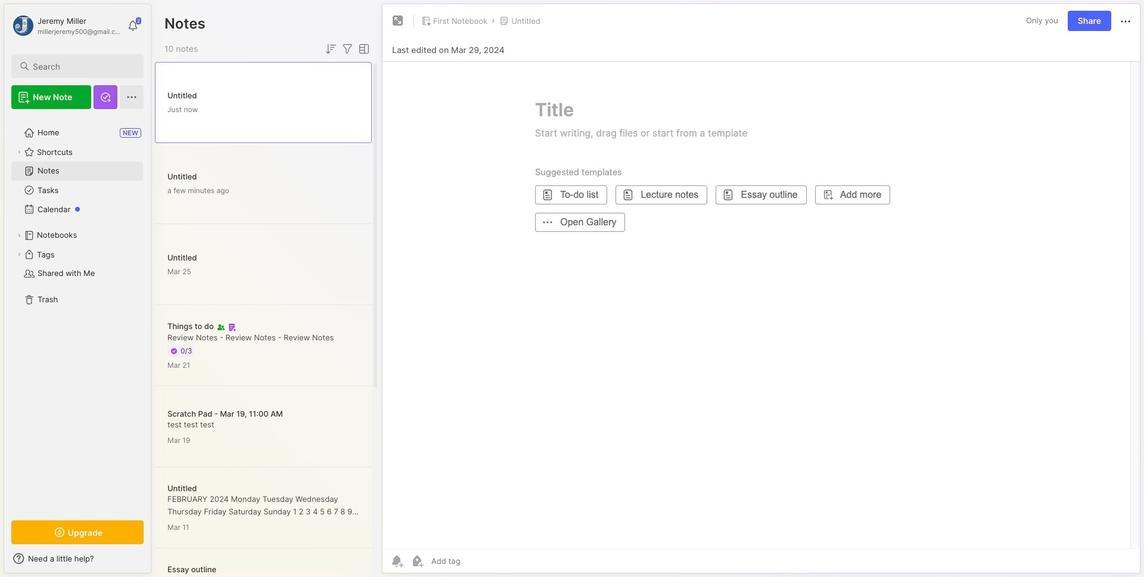 Task type: describe. For each thing, give the bounding box(es) containing it.
main element
[[0, 0, 155, 577]]

none search field inside main element
[[33, 59, 133, 73]]

add a reminder image
[[390, 554, 404, 568]]

Note Editor text field
[[383, 61, 1141, 549]]

Account field
[[11, 14, 122, 38]]

tree inside main element
[[4, 116, 151, 510]]

add filters image
[[340, 42, 355, 56]]

click to collapse image
[[151, 555, 160, 569]]



Task type: vqa. For each thing, say whether or not it's contained in the screenshot.
the to to the left
no



Task type: locate. For each thing, give the bounding box(es) containing it.
more actions image
[[1119, 14, 1134, 29]]

note window element
[[382, 4, 1141, 577]]

More actions field
[[1119, 13, 1134, 29]]

None search field
[[33, 59, 133, 73]]

Sort options field
[[324, 42, 338, 56]]

Add filters field
[[340, 42, 355, 56]]

WHAT'S NEW field
[[4, 549, 151, 568]]

expand notebooks image
[[16, 232, 23, 239]]

expand note image
[[391, 14, 405, 28]]

Add tag field
[[431, 556, 521, 566]]

tree
[[4, 116, 151, 510]]

Search text field
[[33, 61, 133, 72]]

expand tags image
[[16, 251, 23, 258]]

View options field
[[355, 42, 371, 56]]

add tag image
[[410, 554, 425, 568]]



